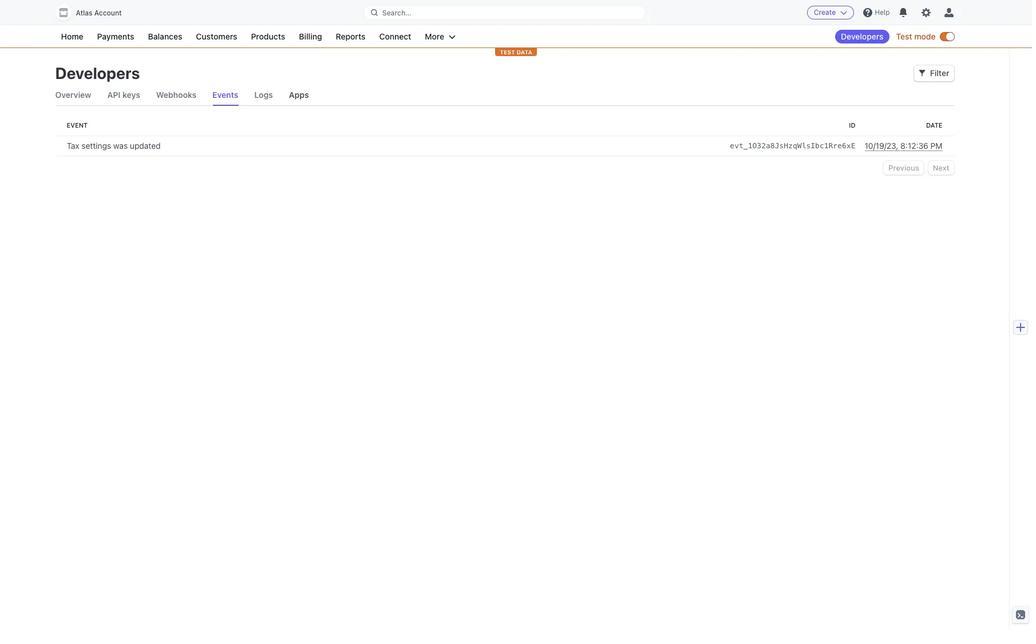 Task type: vqa. For each thing, say whether or not it's contained in the screenshot.
keys
yes



Task type: describe. For each thing, give the bounding box(es) containing it.
create
[[815, 8, 837, 17]]

tab list containing overview
[[55, 85, 955, 106]]

connect
[[380, 32, 412, 41]]

evt_1o32a8jshzqwlsibc1rre6xe link
[[726, 136, 861, 156]]

products link
[[245, 30, 291, 44]]

Search… search field
[[364, 5, 646, 20]]

event
[[67, 121, 88, 129]]

connect link
[[374, 30, 417, 44]]

pm
[[931, 141, 943, 151]]

keys
[[123, 90, 140, 100]]

logs link
[[255, 85, 273, 105]]

test mode
[[897, 32, 936, 41]]

test data
[[500, 49, 533, 56]]

home link
[[55, 30, 89, 44]]

was
[[113, 141, 128, 151]]

0 horizontal spatial developers
[[55, 64, 140, 82]]

10/19/23, 8:12:36 pm
[[865, 141, 943, 151]]

help
[[876, 8, 891, 17]]

10/19/23,
[[865, 141, 899, 151]]

balances link
[[142, 30, 188, 44]]

overview link
[[55, 85, 91, 105]]

api
[[107, 90, 121, 100]]

help button
[[860, 3, 895, 22]]

previous
[[889, 163, 920, 172]]

filter
[[931, 68, 950, 78]]

data
[[517, 49, 533, 56]]

test
[[897, 32, 913, 41]]

customers
[[196, 32, 237, 41]]

logs
[[255, 90, 273, 100]]

home
[[61, 32, 83, 41]]

tax settings was updated
[[67, 141, 161, 151]]

payments link
[[91, 30, 140, 44]]

8:12:36
[[901, 141, 929, 151]]

webhooks link
[[156, 85, 197, 105]]

api keys
[[107, 90, 140, 100]]

events
[[213, 90, 239, 100]]

filter button
[[915, 65, 955, 81]]

overview
[[55, 90, 91, 100]]

tax settings was updated link
[[55, 136, 726, 156]]

billing
[[299, 32, 322, 41]]

previous button
[[885, 161, 925, 175]]

apps
[[289, 90, 309, 100]]

notifications image
[[900, 8, 909, 17]]

apps link
[[289, 85, 309, 105]]

10/19/23, 8:12:36 pm button
[[865, 140, 943, 152]]



Task type: locate. For each thing, give the bounding box(es) containing it.
products
[[251, 32, 285, 41]]

test
[[500, 49, 516, 56]]

webhooks
[[156, 90, 197, 100]]

svg image
[[919, 70, 926, 77]]

tax
[[67, 141, 79, 151]]

next button
[[929, 161, 955, 175]]

1 horizontal spatial developers
[[842, 32, 884, 41]]

account
[[94, 9, 122, 17]]

1 vertical spatial developers
[[55, 64, 140, 82]]

atlas account button
[[55, 5, 133, 21]]

payments
[[97, 32, 134, 41]]

more button
[[420, 30, 462, 44]]

date
[[927, 121, 943, 129]]

developers down help "dropdown button"
[[842, 32, 884, 41]]

reports link
[[330, 30, 372, 44]]

reports
[[336, 32, 366, 41]]

more
[[425, 32, 445, 41]]

developers up api
[[55, 64, 140, 82]]

0 vertical spatial developers
[[842, 32, 884, 41]]

search…
[[383, 8, 412, 17]]

next
[[934, 163, 950, 172]]

id
[[850, 121, 856, 129]]

10/19/23, 8:12:36 pm link
[[861, 136, 955, 156]]

events link
[[213, 85, 239, 105]]

developers
[[842, 32, 884, 41], [55, 64, 140, 82]]

evt_1o32a8jshzqwlsibc1rre6xe
[[731, 142, 856, 150]]

billing link
[[293, 30, 328, 44]]

atlas
[[76, 9, 93, 17]]

api keys link
[[107, 85, 140, 105]]

tab list
[[55, 85, 955, 106]]

balances
[[148, 32, 182, 41]]

create button
[[808, 6, 855, 19]]

settings
[[82, 141, 111, 151]]

customers link
[[190, 30, 243, 44]]

mode
[[915, 32, 936, 41]]

developers link
[[836, 30, 890, 44]]

atlas account
[[76, 9, 122, 17]]

Search… text field
[[364, 5, 646, 20]]

updated
[[130, 141, 161, 151]]



